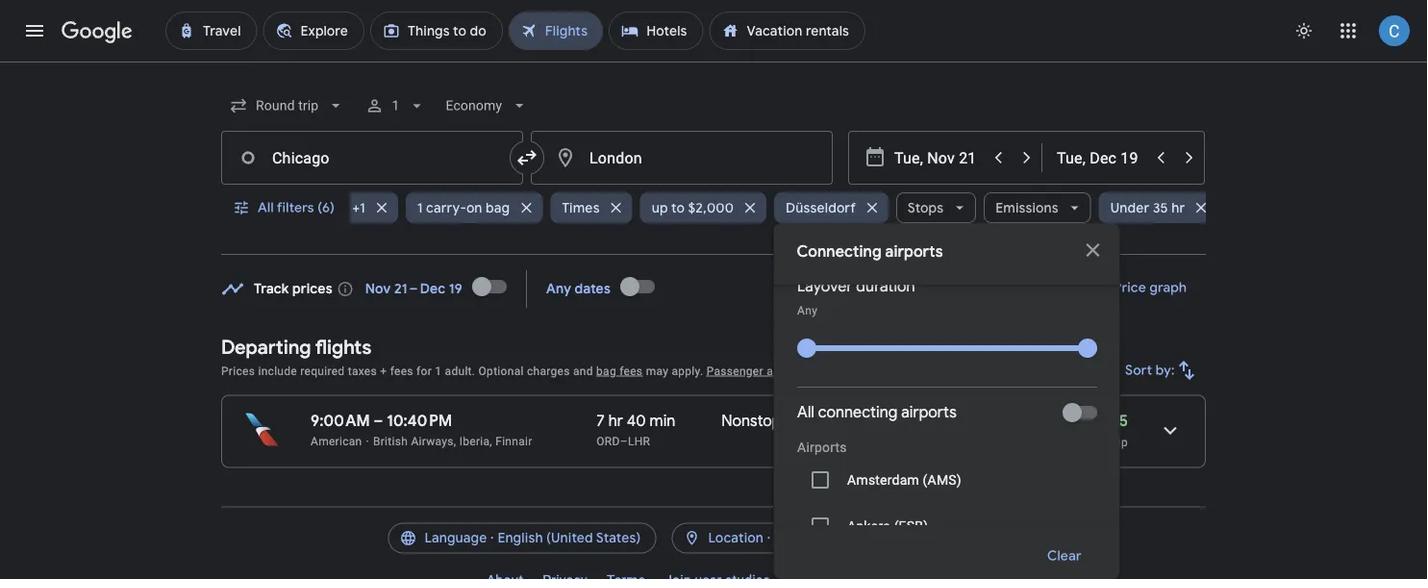 Task type: vqa. For each thing, say whether or not it's contained in the screenshot.
Angeles
no



Task type: describe. For each thing, give the bounding box(es) containing it.
date
[[980, 279, 1011, 296]]

all filters (6)
[[258, 199, 335, 216]]

Departure time: 9:00 AM. text field
[[311, 411, 370, 431]]

prices
[[221, 364, 255, 378]]

2
[[932, 417, 939, 433]]

layover duration any
[[797, 277, 915, 317]]

hr inside 7 hr 40 min ord – lhr
[[609, 411, 623, 431]]

change appearance image
[[1281, 8, 1328, 54]]

(6)
[[318, 199, 335, 216]]

any inside layover duration any
[[797, 304, 817, 317]]

1 inside departing flights main content
[[435, 364, 442, 378]]

grid
[[1014, 279, 1040, 296]]

1 carry-on bag button
[[405, 185, 542, 231]]

by:
[[1156, 362, 1176, 379]]

british
[[373, 434, 408, 448]]

– inside 7 hr 40 min ord – lhr
[[620, 434, 628, 448]]

dates
[[575, 280, 611, 298]]

only button
[[1021, 503, 1097, 549]]

oneworld +1 button
[[274, 185, 398, 231]]

united
[[774, 530, 817, 547]]

7
[[597, 411, 605, 431]]

stops button
[[896, 185, 976, 231]]

for
[[417, 364, 432, 378]]

swap origin and destination. image
[[516, 146, 539, 169]]

states)
[[596, 530, 641, 547]]

currency
[[927, 530, 987, 547]]

adult.
[[445, 364, 476, 378]]

bag inside popup button
[[485, 199, 510, 216]]

prices
[[292, 280, 333, 298]]

price graph
[[1114, 279, 1187, 296]]

duration
[[856, 277, 915, 296]]

1 for 1 carry-on bag
[[417, 199, 422, 216]]

currency button
[[890, 523, 1040, 554]]

connecting airports
[[797, 242, 943, 262]]

airports
[[797, 439, 847, 455]]

trip
[[1110, 435, 1128, 449]]

$845
[[1093, 411, 1128, 431]]

under
[[1110, 199, 1149, 216]]

american
[[311, 434, 362, 448]]

1 vertical spatial airports
[[901, 403, 957, 422]]

under 35 hr
[[1110, 199, 1185, 216]]

connecting
[[797, 242, 882, 262]]

up
[[651, 199, 668, 216]]

clear
[[1048, 547, 1082, 565]]

amsterdam
[[847, 472, 919, 488]]

passenger
[[707, 364, 764, 378]]

nov 21 – dec 19
[[365, 280, 463, 298]]

location
[[708, 530, 764, 547]]

passenger assistance button
[[707, 364, 825, 378]]

layover
[[797, 277, 852, 296]]

(esb)
[[894, 518, 928, 534]]

track
[[254, 280, 289, 298]]

flights
[[315, 335, 372, 359]]

amsterdam (ams)
[[847, 472, 961, 488]]

nov
[[365, 280, 391, 298]]

2 fees from the left
[[620, 364, 643, 378]]

845 US dollars text field
[[1093, 411, 1128, 431]]

9:00 am
[[311, 411, 370, 431]]

$2,000
[[688, 199, 734, 216]]

graph
[[1150, 279, 1187, 296]]

oneworld
[[285, 199, 349, 216]]

35
[[1153, 199, 1168, 216]]

403 kg co 2
[[857, 411, 939, 433]]

on
[[466, 199, 482, 216]]

iberia,
[[459, 434, 492, 448]]

bag fees button
[[597, 364, 643, 378]]

departing flights
[[221, 335, 372, 359]]

(ams)
[[923, 472, 961, 488]]

any inside find the best price region
[[546, 280, 572, 298]]

any dates
[[546, 280, 611, 298]]

0 vertical spatial –
[[374, 411, 383, 431]]

none search field containing connecting airports
[[221, 83, 1225, 579]]

all filters (6) button
[[221, 185, 350, 231]]

ord
[[597, 434, 620, 448]]

nonstop flight. element
[[722, 411, 782, 433]]

emissions
[[995, 199, 1058, 216]]

1 carry-on bag
[[417, 199, 510, 216]]

19
[[449, 280, 463, 298]]

required
[[300, 364, 345, 378]]

kg
[[888, 411, 905, 431]]

+
[[380, 364, 387, 378]]

flight details. leaves o'hare international airport at 9:00 am on tuesday, november 21 and arrives at heathrow airport at 10:40 pm on tuesday, november 21. image
[[1148, 407, 1194, 454]]

optional
[[479, 364, 524, 378]]

40
[[627, 411, 646, 431]]

carry-
[[426, 199, 466, 216]]

include
[[258, 364, 297, 378]]

date grid
[[980, 279, 1040, 296]]

track prices
[[254, 280, 333, 298]]

close dialog image
[[1082, 239, 1105, 262]]

charges
[[527, 364, 570, 378]]



Task type: locate. For each thing, give the bounding box(es) containing it.
0 horizontal spatial all
[[258, 199, 274, 216]]

total duration 7 hr 40 min. element
[[597, 411, 722, 433]]

language
[[425, 530, 487, 547]]

to
[[671, 199, 684, 216]]

english (united states)
[[498, 530, 641, 547]]

9:00 am – 10:40 pm
[[311, 411, 452, 431]]

find the best price region
[[221, 264, 1206, 320]]

all connecting airports
[[797, 403, 957, 422]]

1 horizontal spatial –
[[620, 434, 628, 448]]

bag inside departing flights main content
[[597, 364, 617, 378]]

sort by:
[[1126, 362, 1176, 379]]

Return text field
[[1057, 132, 1146, 184]]

round
[[1076, 435, 1107, 449]]

0 horizontal spatial 1
[[392, 98, 400, 114]]

0 vertical spatial any
[[546, 280, 572, 298]]

0 horizontal spatial fees
[[390, 364, 413, 378]]

1 fees from the left
[[390, 364, 413, 378]]

hr inside popup button
[[1171, 199, 1185, 216]]

all for all filters (6)
[[258, 199, 274, 216]]

0 vertical spatial all
[[258, 199, 274, 216]]

all inside 'button'
[[258, 199, 274, 216]]

airways,
[[411, 434, 456, 448]]

1 vertical spatial all
[[797, 403, 814, 422]]

date grid button
[[930, 270, 1055, 305]]

under 35 hr button
[[1099, 185, 1218, 231]]

None text field
[[221, 131, 523, 185], [531, 131, 833, 185], [221, 131, 523, 185], [531, 131, 833, 185]]

british airways, iberia, finnair
[[373, 434, 533, 448]]

None field
[[221, 89, 353, 123], [438, 89, 537, 123], [221, 89, 353, 123], [438, 89, 537, 123]]

0 vertical spatial bag
[[485, 199, 510, 216]]

1
[[392, 98, 400, 114], [417, 199, 422, 216], [435, 364, 442, 378]]

english
[[498, 530, 543, 547]]

1 inside 1 popup button
[[392, 98, 400, 114]]

$845 round trip
[[1076, 411, 1128, 449]]

lhr
[[628, 434, 651, 448]]

ankara
[[847, 518, 890, 534]]

–
[[374, 411, 383, 431], [620, 434, 628, 448]]

0 horizontal spatial hr
[[609, 411, 623, 431]]

hr right 35
[[1171, 199, 1185, 216]]

1 vertical spatial hr
[[609, 411, 623, 431]]

main menu image
[[23, 19, 46, 42]]

prices include required taxes + fees for 1 adult. optional charges and bag fees may apply. passenger assistance
[[221, 364, 825, 378]]

(united
[[547, 530, 593, 547]]

loading results progress bar
[[0, 62, 1428, 65]]

– up british on the left of page
[[374, 411, 383, 431]]

and
[[573, 364, 593, 378]]

0 vertical spatial 1
[[392, 98, 400, 114]]

0 vertical spatial hr
[[1171, 199, 1185, 216]]

united states
[[774, 530, 860, 547]]

0 horizontal spatial any
[[546, 280, 572, 298]]

bag right and
[[597, 364, 617, 378]]

ankara (esb)
[[847, 518, 928, 534]]

learn more about tracked prices image
[[336, 280, 354, 298]]

all left filters
[[258, 199, 274, 216]]

None search field
[[221, 83, 1225, 579]]

1 horizontal spatial 1
[[417, 199, 422, 216]]

assistance
[[767, 364, 825, 378]]

departing flights main content
[[221, 264, 1206, 483]]

2 horizontal spatial 1
[[435, 364, 442, 378]]

up to $2,000 button
[[640, 185, 766, 231]]

1 vertical spatial any
[[797, 304, 817, 317]]

bag
[[485, 199, 510, 216], [597, 364, 617, 378]]

up to $2,000
[[651, 199, 734, 216]]

may
[[646, 364, 669, 378]]

1 horizontal spatial fees
[[620, 364, 643, 378]]

fees left may
[[620, 364, 643, 378]]

1 vertical spatial –
[[620, 434, 628, 448]]

emissions button
[[984, 185, 1091, 231]]

states
[[820, 530, 860, 547]]

21 – dec
[[394, 280, 446, 298]]

Arrival time: 10:40 PM. text field
[[387, 411, 452, 431]]

fees right + in the left bottom of the page
[[390, 364, 413, 378]]

+1
[[352, 199, 365, 216]]

departing
[[221, 335, 311, 359]]

1 horizontal spatial hr
[[1171, 199, 1185, 216]]

min
[[650, 411, 676, 431]]

times button
[[550, 185, 632, 231]]

sort by: button
[[1118, 347, 1206, 393]]

1 horizontal spatial all
[[797, 403, 814, 422]]

any left "dates" on the left
[[546, 280, 572, 298]]

all
[[258, 199, 274, 216], [797, 403, 814, 422]]

clear button
[[1025, 533, 1105, 579]]

price
[[1114, 279, 1146, 296]]

7 hr 40 min ord – lhr
[[597, 411, 676, 448]]

1 for 1
[[392, 98, 400, 114]]

düsseldorf button
[[774, 185, 888, 231]]

any down layover
[[797, 304, 817, 317]]

0 vertical spatial airports
[[886, 242, 943, 262]]

leaves o'hare international airport at 9:00 am on tuesday, november 21 and arrives at heathrow airport at 10:40 pm on tuesday, november 21. element
[[311, 411, 452, 431]]

all for all connecting airports
[[797, 403, 814, 422]]

düsseldorf
[[786, 199, 856, 216]]

1 horizontal spatial any
[[797, 304, 817, 317]]

stops
[[907, 199, 943, 216]]

Departure text field
[[895, 132, 983, 184]]

taxes
[[348, 364, 377, 378]]

times
[[562, 199, 599, 216]]

apply.
[[672, 364, 704, 378]]

price graph button
[[1064, 270, 1203, 305]]

airports
[[886, 242, 943, 262], [901, 403, 957, 422]]

co
[[908, 411, 932, 431]]

hr
[[1171, 199, 1185, 216], [609, 411, 623, 431]]

1 button
[[357, 83, 434, 129]]

– down 40
[[620, 434, 628, 448]]

finnair
[[496, 434, 533, 448]]

sort
[[1126, 362, 1153, 379]]

any
[[546, 280, 572, 298], [797, 304, 817, 317]]

1 vertical spatial bag
[[597, 364, 617, 378]]

2 vertical spatial 1
[[435, 364, 442, 378]]

403
[[857, 411, 884, 431]]

1 inside 1 carry-on bag popup button
[[417, 199, 422, 216]]

hr right 7
[[609, 411, 623, 431]]

1 horizontal spatial bag
[[597, 364, 617, 378]]

0 horizontal spatial bag
[[485, 199, 510, 216]]

oneworld +1
[[285, 199, 365, 216]]

0 horizontal spatial –
[[374, 411, 383, 431]]

10:40 pm
[[387, 411, 452, 431]]

bag right on
[[485, 199, 510, 216]]

all up airports
[[797, 403, 814, 422]]

1 vertical spatial 1
[[417, 199, 422, 216]]



